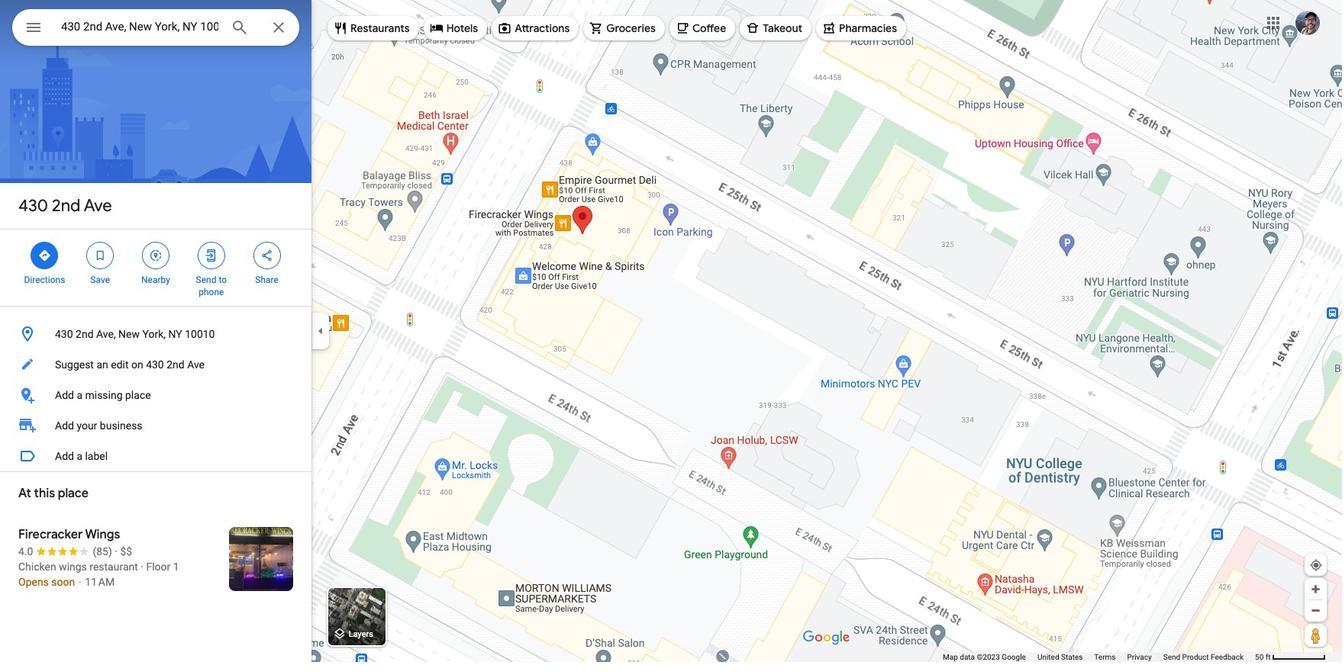 Task type: vqa. For each thing, say whether or not it's contained in the screenshot.
United States button
yes



Task type: locate. For each thing, give the bounding box(es) containing it.

[[149, 247, 163, 264]]

send
[[196, 275, 216, 286], [1164, 654, 1181, 662]]

None field
[[61, 18, 218, 36]]

takeout
[[763, 21, 803, 35]]

2 add from the top
[[55, 420, 74, 432]]

google account: cj baylor  
(christian.baylor@adept.ai) image
[[1296, 10, 1320, 35]]

send product feedback
[[1164, 654, 1244, 662]]

opens
[[18, 577, 49, 589]]

add left "label"
[[55, 451, 74, 463]]

50 ft
[[1256, 654, 1271, 662]]

place right this
[[58, 486, 88, 502]]

send to phone
[[196, 275, 227, 298]]

send product feedback button
[[1164, 653, 1244, 663]]

a left "label"
[[77, 451, 82, 463]]

add inside add a missing place button
[[55, 389, 74, 402]]

new
[[118, 328, 140, 341]]

430 2nd Ave, New York, NY 10010 field
[[12, 9, 299, 46]]

1
[[173, 561, 179, 574]]

0 vertical spatial 430
[[18, 196, 48, 217]]

send left product
[[1164, 654, 1181, 662]]

soon
[[51, 577, 75, 589]]

2nd inside button
[[76, 328, 94, 341]]

1 a from the top
[[77, 389, 82, 402]]


[[260, 247, 274, 264]]

feedback
[[1211, 654, 1244, 662]]

1 vertical spatial send
[[1164, 654, 1181, 662]]

0 vertical spatial add
[[55, 389, 74, 402]]

a
[[77, 389, 82, 402], [77, 451, 82, 463]]

2nd inside button
[[167, 359, 185, 371]]

ave up 
[[84, 196, 112, 217]]

collapse side panel image
[[312, 323, 329, 340]]

0 horizontal spatial send
[[196, 275, 216, 286]]

an
[[97, 359, 108, 371]]

ave,
[[96, 328, 116, 341]]

1 vertical spatial add
[[55, 420, 74, 432]]

1 horizontal spatial send
[[1164, 654, 1181, 662]]

1 horizontal spatial ·
[[141, 561, 144, 574]]

2 horizontal spatial 430
[[146, 359, 164, 371]]

footer containing map data ©2023 google
[[943, 653, 1256, 663]]

a left missing
[[77, 389, 82, 402]]

add down "suggest"
[[55, 389, 74, 402]]

edit
[[111, 359, 129, 371]]

hotels
[[447, 21, 478, 35]]

430
[[18, 196, 48, 217], [55, 328, 73, 341], [146, 359, 164, 371]]

1 horizontal spatial place
[[125, 389, 151, 402]]

1 horizontal spatial 430
[[55, 328, 73, 341]]

1 vertical spatial a
[[77, 451, 82, 463]]

add inside add a label button
[[55, 451, 74, 463]]

add your business link
[[0, 411, 312, 441]]

3 add from the top
[[55, 451, 74, 463]]

2 vertical spatial add
[[55, 451, 74, 463]]

chicken
[[18, 561, 56, 574]]

2 a from the top
[[77, 451, 82, 463]]

1 add from the top
[[55, 389, 74, 402]]

· left floor
[[141, 561, 144, 574]]

states
[[1062, 654, 1083, 662]]

price: moderate image
[[120, 546, 132, 558]]

takeout button
[[740, 10, 812, 47]]

ave
[[84, 196, 112, 217], [187, 359, 205, 371]]

place
[[125, 389, 151, 402], [58, 486, 88, 502]]

1 vertical spatial place
[[58, 486, 88, 502]]

this
[[34, 486, 55, 502]]

terms
[[1095, 654, 1116, 662]]

1 horizontal spatial ave
[[187, 359, 205, 371]]

430 inside button
[[146, 359, 164, 371]]

actions for 430 2nd ave region
[[0, 230, 312, 306]]

groceries button
[[584, 10, 665, 47]]

share
[[255, 275, 279, 286]]

0 horizontal spatial 430
[[18, 196, 48, 217]]

add a missing place
[[55, 389, 151, 402]]


[[24, 17, 43, 38]]

privacy button
[[1128, 653, 1152, 663]]

add for add a label
[[55, 451, 74, 463]]

send inside send to phone
[[196, 275, 216, 286]]

ave down 10010 on the left of page
[[187, 359, 205, 371]]

0 vertical spatial 2nd
[[52, 196, 80, 217]]

your
[[77, 420, 97, 432]]

data
[[960, 654, 975, 662]]

attractions
[[515, 21, 570, 35]]

restaurants button
[[328, 10, 419, 47]]

add a label
[[55, 451, 108, 463]]

add left your
[[55, 420, 74, 432]]

·
[[115, 546, 118, 558], [141, 561, 144, 574]]

zoom out image
[[1311, 606, 1322, 617]]

430 right on
[[146, 359, 164, 371]]

2 vertical spatial 2nd
[[167, 359, 185, 371]]

privacy
[[1128, 654, 1152, 662]]

0 vertical spatial ave
[[84, 196, 112, 217]]

2nd
[[52, 196, 80, 217], [76, 328, 94, 341], [167, 359, 185, 371]]

send up phone on the top
[[196, 275, 216, 286]]

place inside add a missing place button
[[125, 389, 151, 402]]

0 vertical spatial place
[[125, 389, 151, 402]]

0 horizontal spatial ·
[[115, 546, 118, 558]]

add inside add your business link
[[55, 420, 74, 432]]

add a label button
[[0, 441, 312, 472]]

a for label
[[77, 451, 82, 463]]

save
[[90, 275, 110, 286]]

coffee button
[[670, 10, 736, 47]]

pharmacies button
[[816, 10, 907, 47]]

1 vertical spatial ave
[[187, 359, 205, 371]]

add
[[55, 389, 74, 402], [55, 420, 74, 432], [55, 451, 74, 463]]

missing
[[85, 389, 123, 402]]

zoom in image
[[1311, 584, 1322, 596]]

2 vertical spatial 430
[[146, 359, 164, 371]]

· left the price: moderate icon
[[115, 546, 118, 558]]

0 vertical spatial send
[[196, 275, 216, 286]]

2nd for ave
[[52, 196, 80, 217]]

0 horizontal spatial ave
[[84, 196, 112, 217]]

footer
[[943, 653, 1256, 663]]

0 vertical spatial a
[[77, 389, 82, 402]]

1 vertical spatial 2nd
[[76, 328, 94, 341]]

wings
[[59, 561, 87, 574]]

send inside "button"
[[1164, 654, 1181, 662]]


[[205, 247, 218, 264]]

430 up "suggest"
[[55, 328, 73, 341]]

 search field
[[12, 9, 299, 49]]

a for missing
[[77, 389, 82, 402]]

add your business
[[55, 420, 143, 432]]

4.0
[[18, 546, 33, 558]]

restaurants
[[351, 21, 410, 35]]

google maps element
[[0, 0, 1343, 663]]

pharmacies
[[839, 21, 897, 35]]

place down on
[[125, 389, 151, 402]]

at this place
[[18, 486, 88, 502]]

430 up "" at the left of page
[[18, 196, 48, 217]]

430 inside button
[[55, 328, 73, 341]]

1 vertical spatial 430
[[55, 328, 73, 341]]

430 for 430 2nd ave, new york, ny 10010
[[55, 328, 73, 341]]

suggest an edit on 430 2nd ave button
[[0, 350, 312, 380]]

wings
[[85, 528, 120, 543]]

 button
[[12, 9, 55, 49]]

1 vertical spatial ·
[[141, 561, 144, 574]]



Task type: describe. For each thing, give the bounding box(es) containing it.
floor
[[146, 561, 171, 574]]

10010
[[185, 328, 215, 341]]

0 vertical spatial ·
[[115, 546, 118, 558]]

united states button
[[1038, 653, 1083, 663]]

$$
[[120, 546, 132, 558]]

430 2nd ave
[[18, 196, 112, 217]]

google
[[1002, 654, 1026, 662]]

at
[[18, 486, 31, 502]]

directions
[[24, 275, 65, 286]]

layers
[[349, 630, 373, 640]]

2nd for ave,
[[76, 328, 94, 341]]

united
[[1038, 654, 1060, 662]]

to
[[219, 275, 227, 286]]

11 am
[[85, 577, 115, 589]]

hotels button
[[424, 10, 487, 47]]

label
[[85, 451, 108, 463]]

· $$
[[115, 546, 132, 558]]


[[38, 247, 51, 264]]

4.0 stars 85 reviews image
[[18, 545, 112, 560]]

add for add your business
[[55, 420, 74, 432]]

suggest an edit on 430 2nd ave
[[55, 359, 205, 371]]

send for send product feedback
[[1164, 654, 1181, 662]]

suggest
[[55, 359, 94, 371]]

show street view coverage image
[[1305, 625, 1327, 648]]

product
[[1183, 654, 1209, 662]]

50
[[1256, 654, 1264, 662]]

0 horizontal spatial place
[[58, 486, 88, 502]]

show your location image
[[1310, 559, 1323, 573]]

(85)
[[93, 546, 112, 558]]

groceries
[[607, 21, 656, 35]]

attractions button
[[492, 10, 579, 47]]

none field inside '430 2nd ave, new york, ny 10010' field
[[61, 18, 218, 36]]

chicken wings restaurant · floor 1 opens soon ⋅ 11 am
[[18, 561, 179, 589]]

terms button
[[1095, 653, 1116, 663]]

· inside chicken wings restaurant · floor 1 opens soon ⋅ 11 am
[[141, 561, 144, 574]]

430 2nd ave, new york, ny 10010
[[55, 328, 215, 341]]

add for add a missing place
[[55, 389, 74, 402]]

restaurant
[[90, 561, 138, 574]]

business
[[100, 420, 143, 432]]

50 ft button
[[1256, 654, 1327, 662]]

430 for 430 2nd ave
[[18, 196, 48, 217]]

©2023
[[977, 654, 1000, 662]]

on
[[131, 359, 143, 371]]

⋅
[[78, 577, 82, 589]]

footer inside google maps element
[[943, 653, 1256, 663]]

430 2nd ave, new york, ny 10010 button
[[0, 319, 312, 350]]

coffee
[[693, 21, 726, 35]]

430 2nd ave main content
[[0, 0, 312, 663]]

york,
[[142, 328, 166, 341]]

united states
[[1038, 654, 1083, 662]]

map
[[943, 654, 958, 662]]

send for send to phone
[[196, 275, 216, 286]]


[[93, 247, 107, 264]]

nearby
[[141, 275, 170, 286]]

ave inside button
[[187, 359, 205, 371]]

map data ©2023 google
[[943, 654, 1026, 662]]

firecracker wings
[[18, 528, 120, 543]]

add a missing place button
[[0, 380, 312, 411]]

ft
[[1266, 654, 1271, 662]]

ny
[[168, 328, 182, 341]]

firecracker
[[18, 528, 83, 543]]

phone
[[199, 287, 224, 298]]



